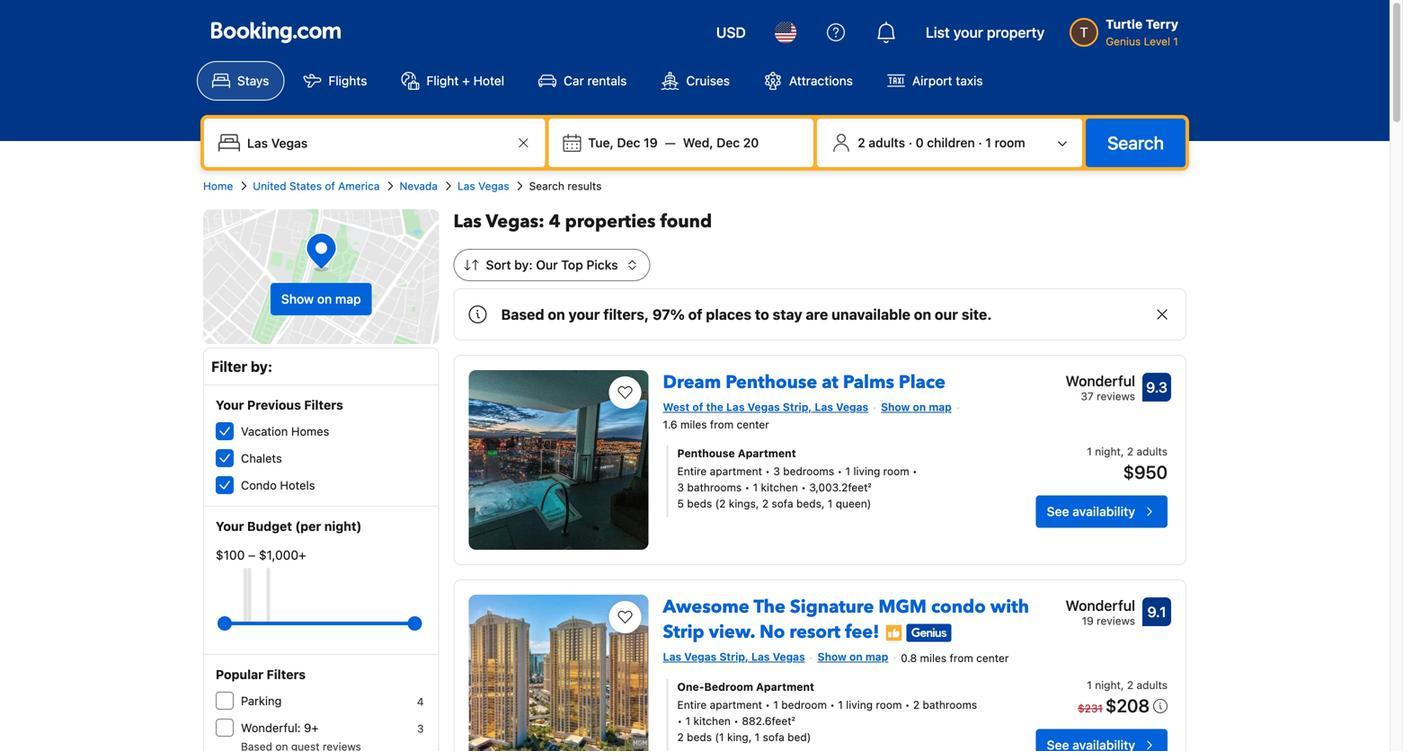 Task type: vqa. For each thing, say whether or not it's contained in the screenshot.
1 within the 1 night , 2 adults $950
yes



Task type: describe. For each thing, give the bounding box(es) containing it.
2 left (1
[[677, 731, 684, 744]]

• up king,
[[734, 715, 739, 728]]

2 horizontal spatial 3
[[773, 465, 780, 478]]

dream penthouse at palms place image
[[469, 370, 649, 550]]

5
[[677, 497, 684, 510]]

of inside 'link'
[[325, 180, 335, 192]]

rentals
[[587, 73, 627, 88]]

1 down one-bedroom apartment 'link'
[[838, 699, 843, 711]]

las inside las vegas link
[[458, 180, 475, 192]]

1 vertical spatial filters
[[267, 667, 306, 682]]

america
[[338, 180, 380, 192]]

dream
[[663, 370, 721, 395]]

your account menu turtle terry genius level 1 element
[[1070, 8, 1186, 49]]

• up 882.6feet² on the bottom of page
[[765, 699, 770, 711]]

• down one-
[[677, 715, 682, 728]]

sort
[[486, 258, 511, 272]]

turtle terry genius level 1
[[1106, 17, 1178, 48]]

tue,
[[588, 135, 614, 150]]

, for 1 night , 2 adults $950
[[1121, 445, 1124, 458]]

from for 9.3
[[710, 418, 734, 431]]

night for 1 night , 2 adults
[[1095, 679, 1121, 692]]

wed,
[[683, 135, 713, 150]]

19 inside wonderful 19 reviews
[[1082, 615, 1094, 627]]

2 vertical spatial 3
[[417, 723, 424, 735]]

1 vertical spatial strip,
[[720, 651, 749, 663]]

taxis
[[956, 73, 983, 88]]

the
[[706, 401, 723, 414]]

one-bedroom apartment link
[[677, 679, 981, 695]]

with
[[990, 595, 1029, 620]]

9.1
[[1147, 604, 1166, 621]]

by: for filter
[[251, 358, 273, 375]]

kitchen inside one-bedroom apartment entire apartment • 1 bedroom • 1 living room • 2 bathrooms • 1 kitchen • 882.6feet² 2 beds (1 king, 1 sofa bed)
[[694, 715, 731, 728]]

strip
[[663, 620, 704, 645]]

picks
[[586, 258, 618, 272]]

0.8
[[901, 652, 917, 665]]

hotel
[[473, 73, 504, 88]]

0 vertical spatial your
[[954, 24, 983, 41]]

hotels
[[280, 479, 315, 492]]

bedrooms
[[783, 465, 834, 478]]

–
[[248, 548, 255, 563]]

2 adults · 0 children · 1 room button
[[824, 126, 1075, 160]]

• down the penthouse apartment link
[[912, 465, 918, 478]]

las right the
[[726, 401, 745, 414]]

las down strip
[[663, 651, 681, 663]]

based
[[501, 306, 544, 323]]

wonderful:
[[241, 721, 301, 735]]

show inside button
[[281, 292, 314, 307]]

0 horizontal spatial 4
[[417, 696, 424, 708]]

beds,
[[796, 497, 825, 510]]

bedroom
[[781, 699, 827, 711]]

0 vertical spatial strip,
[[783, 401, 812, 414]]

dream penthouse at palms place link
[[663, 363, 946, 395]]

one-bedroom apartment entire apartment • 1 bedroom • 1 living room • 2 bathrooms • 1 kitchen • 882.6feet² 2 beds (1 king, 1 sofa bed)
[[677, 681, 977, 744]]

• down one-bedroom apartment 'link'
[[830, 699, 835, 711]]

apartment inside 'penthouse apartment entire apartment • 3 bedrooms • 1 living room • 3 bathrooms • 1 kitchen • 3,003.2feet² 5 beds (2 kings, 2 sofa beds, 1 queen)'
[[738, 447, 796, 460]]

view.
[[709, 620, 755, 645]]

1 inside dropdown button
[[985, 135, 991, 150]]

show for 9.1
[[818, 651, 847, 663]]

found
[[660, 209, 712, 234]]

tue, dec 19 — wed, dec 20
[[588, 135, 759, 150]]

resort
[[790, 620, 841, 645]]

flight + hotel link
[[386, 61, 520, 101]]

states
[[289, 180, 322, 192]]

center for 9.1
[[976, 652, 1009, 665]]

see availability
[[1047, 504, 1135, 519]]

1 up kings,
[[753, 481, 758, 494]]

are
[[806, 306, 828, 323]]

penthouse inside 'link'
[[726, 370, 817, 395]]

reviews for 9.1
[[1097, 615, 1135, 627]]

wonderful for 9.1
[[1066, 597, 1135, 614]]

miles for 9.1
[[920, 652, 947, 665]]

1 up 882.6feet² on the bottom of page
[[773, 699, 778, 711]]

filter
[[211, 358, 247, 375]]

show on map inside show on map button
[[281, 292, 361, 307]]

wonderful 37 reviews
[[1066, 373, 1135, 403]]

0.8 miles from center
[[901, 652, 1009, 665]]

adults for 1 night , 2 adults $950
[[1137, 445, 1168, 458]]

vegas down palms
[[836, 401, 868, 414]]

• left bedrooms
[[765, 465, 770, 478]]

• down 0.8
[[905, 699, 910, 711]]

2 inside 'penthouse apartment entire apartment • 3 bedrooms • 1 living room • 3 bathrooms • 1 kitchen • 3,003.2feet² 5 beds (2 kings, 2 sofa beds, 1 queen)'
[[762, 497, 769, 510]]

based on your filters, 97% of places to stay are unavailable on our site.
[[501, 306, 992, 323]]

level
[[1144, 35, 1170, 48]]

0 horizontal spatial 19
[[644, 135, 658, 150]]

, for 1 night , 2 adults
[[1121, 679, 1124, 692]]

awesome
[[663, 595, 750, 620]]

9+
[[304, 721, 319, 735]]

2 inside 1 night , 2 adults $950
[[1127, 445, 1134, 458]]

flights
[[328, 73, 367, 88]]

queen)
[[836, 497, 871, 510]]

1 night , 2 adults
[[1087, 679, 1168, 692]]

2 down 0.8
[[913, 699, 920, 711]]

home
[[203, 180, 233, 192]]

nevada link
[[400, 178, 438, 194]]

miles for 9.3
[[680, 418, 707, 431]]

condo hotels
[[241, 479, 315, 492]]

2 dec from the left
[[717, 135, 740, 150]]

map for 9.3
[[929, 401, 952, 414]]

night for 1 night , 2 adults $950
[[1095, 445, 1121, 458]]

1 up 3,003.2feet²
[[845, 465, 850, 478]]

palms
[[843, 370, 894, 395]]

20
[[743, 135, 759, 150]]

popular filters
[[216, 667, 306, 682]]

vacation homes
[[241, 425, 329, 438]]

2 inside dropdown button
[[858, 135, 865, 150]]

9.3
[[1146, 379, 1168, 396]]

your for your previous filters
[[216, 398, 244, 413]]

882.6feet²
[[742, 715, 795, 728]]

your previous filters
[[216, 398, 343, 413]]

cruises link
[[646, 61, 745, 101]]

0 vertical spatial 4
[[549, 209, 561, 234]]

beds inside 'penthouse apartment entire apartment • 3 bedrooms • 1 living room • 3 bathrooms • 1 kitchen • 3,003.2feet² 5 beds (2 kings, 2 sofa beds, 1 queen)'
[[687, 497, 712, 510]]

unavailable
[[832, 306, 911, 323]]

las down no
[[751, 651, 770, 663]]

2 up $208 at the bottom right of page
[[1127, 679, 1134, 692]]

(2
[[715, 497, 726, 510]]

awesome the signature mgm condo with strip view. no resort fee! image
[[469, 595, 649, 751]]

adults inside dropdown button
[[869, 135, 905, 150]]

• down bedrooms
[[801, 481, 806, 494]]

(per
[[295, 519, 321, 534]]

1.6
[[663, 418, 677, 431]]

list your property
[[926, 24, 1045, 41]]

1 vertical spatial of
[[688, 306, 703, 323]]

west of the las vegas strip, las vegas
[[663, 401, 868, 414]]

kings,
[[729, 497, 759, 510]]

1 down one-
[[686, 715, 691, 728]]

show on map for 9.3
[[881, 401, 952, 414]]

$231
[[1078, 702, 1103, 715]]

apartment inside 'penthouse apartment entire apartment • 3 bedrooms • 1 living room • 3 bathrooms • 1 kitchen • 3,003.2feet² 5 beds (2 kings, 2 sofa beds, 1 queen)'
[[710, 465, 762, 478]]

nevada
[[400, 180, 438, 192]]

turtle
[[1106, 17, 1143, 31]]

• up kings,
[[745, 481, 750, 494]]

mgm
[[879, 595, 927, 620]]

from for 9.1
[[950, 652, 973, 665]]

usd button
[[705, 11, 757, 54]]

1 inside turtle terry genius level 1
[[1173, 35, 1178, 48]]

awesome the signature mgm condo with strip view. no resort fee! link
[[663, 588, 1029, 645]]

site.
[[962, 306, 992, 323]]

signature
[[790, 595, 874, 620]]

vegas:
[[486, 209, 545, 234]]



Task type: locate. For each thing, give the bounding box(es) containing it.
on inside show on map button
[[317, 292, 332, 307]]

united states of america
[[253, 180, 380, 192]]

wonderful element left scored 9.1 element
[[1066, 595, 1135, 617]]

home link
[[203, 178, 233, 194]]

reviews
[[1097, 390, 1135, 403], [1097, 615, 1135, 627]]

· left the 0
[[909, 135, 912, 150]]

miles right 1.6 at the bottom left of page
[[680, 418, 707, 431]]

1 apartment from the top
[[710, 465, 762, 478]]

0 vertical spatial beds
[[687, 497, 712, 510]]

homes
[[291, 425, 329, 438]]

0 horizontal spatial search
[[529, 180, 564, 192]]

1 vertical spatial adults
[[1137, 445, 1168, 458]]

1 dec from the left
[[617, 135, 640, 150]]

19 left 9.1
[[1082, 615, 1094, 627]]

0 horizontal spatial center
[[737, 418, 769, 431]]

living down one-bedroom apartment 'link'
[[846, 699, 873, 711]]

Where are you going? field
[[240, 127, 513, 159]]

0 vertical spatial room
[[995, 135, 1025, 150]]

0 vertical spatial filters
[[304, 398, 343, 413]]

1 vertical spatial sofa
[[763, 731, 785, 744]]

group
[[225, 609, 415, 638]]

19 left —
[[644, 135, 658, 150]]

1 right the level on the right top of page
[[1173, 35, 1178, 48]]

1 horizontal spatial strip,
[[783, 401, 812, 414]]

wonderful for 9.3
[[1066, 373, 1135, 390]]

1 vertical spatial show
[[881, 401, 910, 414]]

1 wonderful element from the top
[[1066, 370, 1135, 392]]

filters,
[[603, 306, 649, 323]]

night inside 1 night , 2 adults $950
[[1095, 445, 1121, 458]]

night up $208 at the bottom right of page
[[1095, 679, 1121, 692]]

1 vertical spatial your
[[216, 519, 244, 534]]

0 vertical spatial kitchen
[[761, 481, 798, 494]]

center
[[737, 418, 769, 431], [976, 652, 1009, 665]]

living inside 'penthouse apartment entire apartment • 3 bedrooms • 1 living room • 3 bathrooms • 1 kitchen • 3,003.2feet² 5 beds (2 kings, 2 sofa beds, 1 queen)'
[[854, 465, 880, 478]]

search inside button
[[1108, 132, 1164, 153]]

beds inside one-bedroom apartment entire apartment • 1 bedroom • 1 living room • 2 bathrooms • 1 kitchen • 882.6feet² 2 beds (1 king, 1 sofa bed)
[[687, 731, 712, 744]]

reviews inside wonderful 19 reviews
[[1097, 615, 1135, 627]]

of
[[325, 180, 335, 192], [688, 306, 703, 323], [693, 401, 703, 414]]

1 vertical spatial 3
[[677, 481, 684, 494]]

1 vertical spatial night
[[1095, 679, 1121, 692]]

entire down one-
[[677, 699, 707, 711]]

1 beds from the top
[[687, 497, 712, 510]]

room down 0.8
[[876, 699, 902, 711]]

this property is part of our preferred partner program. it's committed to providing excellent service and good value. it'll pay us a higher commission if you make a booking. image
[[885, 624, 903, 642], [885, 624, 903, 642]]

1 horizontal spatial show
[[818, 651, 847, 663]]

2 , from the top
[[1121, 679, 1124, 692]]

room down the penthouse apartment link
[[883, 465, 909, 478]]

0 vertical spatial center
[[737, 418, 769, 431]]

see availability link
[[1036, 496, 1168, 528]]

your
[[216, 398, 244, 413], [216, 519, 244, 534]]

places
[[706, 306, 752, 323]]

las right nevada link
[[458, 180, 475, 192]]

0 vertical spatial sofa
[[772, 497, 793, 510]]

(1
[[715, 731, 724, 744]]

filter by:
[[211, 358, 273, 375]]

kitchen down bedrooms
[[761, 481, 798, 494]]

1 vertical spatial bathrooms
[[923, 699, 977, 711]]

1 night from the top
[[1095, 445, 1121, 458]]

map inside button
[[335, 292, 361, 307]]

beds right the 5
[[687, 497, 712, 510]]

stay
[[773, 306, 802, 323]]

living inside one-bedroom apartment entire apartment • 1 bedroom • 1 living room • 2 bathrooms • 1 kitchen • 882.6feet² 2 beds (1 king, 1 sofa bed)
[[846, 699, 873, 711]]

2 beds from the top
[[687, 731, 712, 744]]

adults up $208 at the bottom right of page
[[1137, 679, 1168, 692]]

map
[[335, 292, 361, 307], [929, 401, 952, 414], [866, 651, 888, 663]]

availability
[[1073, 504, 1135, 519]]

entire inside one-bedroom apartment entire apartment • 1 bedroom • 1 living room • 2 bathrooms • 1 kitchen • 882.6feet² 2 beds (1 king, 1 sofa bed)
[[677, 699, 707, 711]]

parking
[[241, 694, 282, 708]]

1
[[1173, 35, 1178, 48], [985, 135, 991, 150], [1087, 445, 1092, 458], [845, 465, 850, 478], [753, 481, 758, 494], [828, 497, 833, 510], [1087, 679, 1092, 692], [773, 699, 778, 711], [838, 699, 843, 711], [686, 715, 691, 728], [755, 731, 760, 744]]

popular
[[216, 667, 264, 682]]

· right children
[[978, 135, 982, 150]]

miles right 0.8
[[920, 652, 947, 665]]

2 horizontal spatial map
[[929, 401, 952, 414]]

1 inside 1 night , 2 adults $950
[[1087, 445, 1092, 458]]

budget
[[247, 519, 292, 534]]

1 horizontal spatial dec
[[717, 135, 740, 150]]

sofa inside one-bedroom apartment entire apartment • 1 bedroom • 1 living room • 2 bathrooms • 1 kitchen • 882.6feet² 2 beds (1 king, 1 sofa bed)
[[763, 731, 785, 744]]

vegas down dream penthouse at palms place
[[748, 401, 780, 414]]

bathrooms inside 'penthouse apartment entire apartment • 3 bedrooms • 1 living room • 3 bathrooms • 1 kitchen • 3,003.2feet² 5 beds (2 kings, 2 sofa beds, 1 queen)'
[[687, 481, 742, 494]]

1 down 3,003.2feet²
[[828, 497, 833, 510]]

penthouse up the west of the las vegas strip, las vegas
[[726, 370, 817, 395]]

your budget (per night)
[[216, 519, 362, 534]]

1 vertical spatial miles
[[920, 652, 947, 665]]

0 vertical spatial miles
[[680, 418, 707, 431]]

0 vertical spatial wonderful
[[1066, 373, 1135, 390]]

night up availability
[[1095, 445, 1121, 458]]

room inside dropdown button
[[995, 135, 1025, 150]]

0 horizontal spatial kitchen
[[694, 715, 731, 728]]

penthouse inside 'penthouse apartment entire apartment • 3 bedrooms • 1 living room • 3 bathrooms • 1 kitchen • 3,003.2feet² 5 beds (2 kings, 2 sofa beds, 1 queen)'
[[677, 447, 735, 460]]

0 horizontal spatial 3
[[417, 723, 424, 735]]

bathrooms down the 0.8 miles from center
[[923, 699, 977, 711]]

$1,000+
[[259, 548, 306, 563]]

airport taxis
[[912, 73, 983, 88]]

0 vertical spatial show
[[281, 292, 314, 307]]

sofa
[[772, 497, 793, 510], [763, 731, 785, 744]]

apartment down bedroom
[[710, 699, 762, 711]]

your down filter
[[216, 398, 244, 413]]

from down "condo" at the right bottom
[[950, 652, 973, 665]]

united states of america link
[[253, 178, 380, 194]]

adults up "$950"
[[1137, 445, 1168, 458]]

dec left 20
[[717, 135, 740, 150]]

1 horizontal spatial from
[[950, 652, 973, 665]]

adults left the 0
[[869, 135, 905, 150]]

car
[[564, 73, 584, 88]]

2 wonderful from the top
[[1066, 597, 1135, 614]]

0 vertical spatial search
[[1108, 132, 1164, 153]]

vegas down no
[[773, 651, 805, 663]]

west
[[663, 401, 690, 414]]

1 right children
[[985, 135, 991, 150]]

property
[[987, 24, 1045, 41]]

adults for 1 night , 2 adults
[[1137, 679, 1168, 692]]

1 vertical spatial search
[[529, 180, 564, 192]]

sofa inside 'penthouse apartment entire apartment • 3 bedrooms • 1 living room • 3 bathrooms • 1 kitchen • 3,003.2feet² 5 beds (2 kings, 2 sofa beds, 1 queen)'
[[772, 497, 793, 510]]

list your property link
[[915, 11, 1056, 54]]

0 vertical spatial entire
[[677, 465, 707, 478]]

apartment inside one-bedroom apartment entire apartment • 1 bedroom • 1 living room • 2 bathrooms • 1 kitchen • 882.6feet² 2 beds (1 king, 1 sofa bed)
[[756, 681, 814, 693]]

reviews left scored 9.1 element
[[1097, 615, 1135, 627]]

dec right "tue,"
[[617, 135, 640, 150]]

las vegas link
[[458, 178, 509, 194]]

1 entire from the top
[[677, 465, 707, 478]]

search for search results
[[529, 180, 564, 192]]

beds left (1
[[687, 731, 712, 744]]

1 vertical spatial living
[[846, 699, 873, 711]]

• up 3,003.2feet²
[[837, 465, 842, 478]]

0 vertical spatial penthouse
[[726, 370, 817, 395]]

2 reviews from the top
[[1097, 615, 1135, 627]]

map for 9.1
[[866, 651, 888, 663]]

0 horizontal spatial show
[[281, 292, 314, 307]]

1 up $231
[[1087, 679, 1092, 692]]

scored 9.1 element
[[1143, 598, 1171, 627]]

0 vertical spatial bathrooms
[[687, 481, 742, 494]]

bathrooms up (2
[[687, 481, 742, 494]]

0 horizontal spatial by:
[[251, 358, 273, 375]]

1 · from the left
[[909, 135, 912, 150]]

las vegas strip, las vegas
[[663, 651, 805, 663]]

your up '$100'
[[216, 519, 244, 534]]

0 vertical spatial wonderful element
[[1066, 370, 1135, 392]]

center down the west of the las vegas strip, las vegas
[[737, 418, 769, 431]]

room
[[995, 135, 1025, 150], [883, 465, 909, 478], [876, 699, 902, 711]]

1 horizontal spatial by:
[[514, 258, 533, 272]]

1 vertical spatial penthouse
[[677, 447, 735, 460]]

wonderful: 9+
[[241, 721, 319, 735]]

·
[[909, 135, 912, 150], [978, 135, 982, 150]]

of right 97%
[[688, 306, 703, 323]]

0 vertical spatial apartment
[[738, 447, 796, 460]]

vegas up vegas:
[[478, 180, 509, 192]]

1 horizontal spatial map
[[866, 651, 888, 663]]

2 horizontal spatial show
[[881, 401, 910, 414]]

1 vertical spatial 19
[[1082, 615, 1094, 627]]

by: for sort
[[514, 258, 533, 272]]

2 vertical spatial adults
[[1137, 679, 1168, 692]]

1 horizontal spatial ·
[[978, 135, 982, 150]]

penthouse apartment entire apartment • 3 bedrooms • 1 living room • 3 bathrooms • 1 kitchen • 3,003.2feet² 5 beds (2 kings, 2 sofa beds, 1 queen)
[[677, 447, 918, 510]]

$950
[[1123, 461, 1168, 483]]

results
[[568, 180, 602, 192]]

2 left the 0
[[858, 135, 865, 150]]

0 horizontal spatial map
[[335, 292, 361, 307]]

apartment up kings,
[[710, 465, 762, 478]]

penthouse down 1.6 miles from center
[[677, 447, 735, 460]]

las down 'las vegas'
[[454, 209, 482, 234]]

$100 – $1,000+
[[216, 548, 306, 563]]

1 vertical spatial kitchen
[[694, 715, 731, 728]]

vacation
[[241, 425, 288, 438]]

search
[[1108, 132, 1164, 153], [529, 180, 564, 192]]

by: left our
[[514, 258, 533, 272]]

strip, down view.
[[720, 651, 749, 663]]

dream penthouse at palms place
[[663, 370, 946, 395]]

1 down 37
[[1087, 445, 1092, 458]]

, inside 1 night , 2 adults $950
[[1121, 445, 1124, 458]]

booking.com image
[[211, 22, 341, 43]]

0 vertical spatial from
[[710, 418, 734, 431]]

filters up homes
[[304, 398, 343, 413]]

1 vertical spatial 4
[[417, 696, 424, 708]]

reviews inside wonderful 37 reviews
[[1097, 390, 1135, 403]]

night
[[1095, 445, 1121, 458], [1095, 679, 1121, 692]]

1 right king,
[[755, 731, 760, 744]]

2 vertical spatial map
[[866, 651, 888, 663]]

attractions
[[789, 73, 853, 88]]

1 night , 2 adults $950
[[1087, 445, 1168, 483]]

0 horizontal spatial bathrooms
[[687, 481, 742, 494]]

1 horizontal spatial 3
[[677, 481, 684, 494]]

wonderful element
[[1066, 370, 1135, 392], [1066, 595, 1135, 617]]

1 horizontal spatial miles
[[920, 652, 947, 665]]

kitchen up (1
[[694, 715, 731, 728]]

filters
[[304, 398, 343, 413], [267, 667, 306, 682]]

center down with
[[976, 652, 1009, 665]]

entire inside 'penthouse apartment entire apartment • 3 bedrooms • 1 living room • 3 bathrooms • 1 kitchen • 3,003.2feet² 5 beds (2 kings, 2 sofa beds, 1 queen)'
[[677, 465, 707, 478]]

search for search
[[1108, 132, 1164, 153]]

filters up parking at left
[[267, 667, 306, 682]]

0 horizontal spatial dec
[[617, 135, 640, 150]]

wonderful left scored 9.1 element
[[1066, 597, 1135, 614]]

your for your budget (per night)
[[216, 519, 244, 534]]

0 horizontal spatial strip,
[[720, 651, 749, 663]]

stays link
[[197, 61, 284, 101]]

2 night from the top
[[1095, 679, 1121, 692]]

1 vertical spatial your
[[569, 306, 600, 323]]

airport
[[912, 73, 952, 88]]

2
[[858, 135, 865, 150], [1127, 445, 1134, 458], [762, 497, 769, 510], [1127, 679, 1134, 692], [913, 699, 920, 711], [677, 731, 684, 744]]

+
[[462, 73, 470, 88]]

search button
[[1086, 119, 1186, 167]]

2 vertical spatial of
[[693, 401, 703, 414]]

kitchen inside 'penthouse apartment entire apartment • 3 bedrooms • 1 living room • 3 bathrooms • 1 kitchen • 3,003.2feet² 5 beds (2 kings, 2 sofa beds, 1 queen)'
[[761, 481, 798, 494]]

0 horizontal spatial miles
[[680, 418, 707, 431]]

apartment up bedrooms
[[738, 447, 796, 460]]

1 horizontal spatial bathrooms
[[923, 699, 977, 711]]

1 vertical spatial by:
[[251, 358, 273, 375]]

2 right kings,
[[762, 497, 769, 510]]

1 horizontal spatial 19
[[1082, 615, 1094, 627]]

sofa left beds, on the right bottom of page
[[772, 497, 793, 510]]

1 horizontal spatial kitchen
[[761, 481, 798, 494]]

of left the
[[693, 401, 703, 414]]

2 wonderful element from the top
[[1066, 595, 1135, 617]]

reviews for 9.3
[[1097, 390, 1135, 403]]

room inside one-bedroom apartment entire apartment • 1 bedroom • 1 living room • 2 bathrooms • 1 kitchen • 882.6feet² 2 beds (1 king, 1 sofa bed)
[[876, 699, 902, 711]]

1 vertical spatial wonderful element
[[1066, 595, 1135, 617]]

0 vertical spatial apartment
[[710, 465, 762, 478]]

, up $208 at the bottom right of page
[[1121, 679, 1124, 692]]

vegas down strip
[[684, 651, 717, 663]]

from down the
[[710, 418, 734, 431]]

your left filters,
[[569, 306, 600, 323]]

0 horizontal spatial your
[[569, 306, 600, 323]]

wonderful element left 9.3
[[1066, 370, 1135, 392]]

2 entire from the top
[[677, 699, 707, 711]]

sort by: our top picks
[[486, 258, 618, 272]]

awesome the signature mgm condo with strip view. no resort fee!
[[663, 595, 1029, 645]]

1 vertical spatial map
[[929, 401, 952, 414]]

1 reviews from the top
[[1097, 390, 1135, 403]]

adults inside 1 night , 2 adults $950
[[1137, 445, 1168, 458]]

room right children
[[995, 135, 1025, 150]]

wonderful element for 9.1
[[1066, 595, 1135, 617]]

0 vertical spatial of
[[325, 180, 335, 192]]

las vegas: 4 properties found
[[454, 209, 712, 234]]

penthouse apartment link
[[677, 445, 981, 461]]

our
[[536, 258, 558, 272]]

1 horizontal spatial center
[[976, 652, 1009, 665]]

2 adults · 0 children · 1 room
[[858, 135, 1025, 150]]

19
[[644, 135, 658, 150], [1082, 615, 1094, 627]]

bathrooms inside one-bedroom apartment entire apartment • 1 bedroom • 1 living room • 2 bathrooms • 1 kitchen • 882.6feet² 2 beds (1 king, 1 sofa bed)
[[923, 699, 977, 711]]

search results
[[529, 180, 602, 192]]

0 vertical spatial reviews
[[1097, 390, 1135, 403]]

airport taxis link
[[872, 61, 998, 101]]

1 vertical spatial ,
[[1121, 679, 1124, 692]]

0 vertical spatial ,
[[1121, 445, 1124, 458]]

no
[[760, 620, 785, 645]]

search results updated. las vegas: 4 properties found. applied filters: vacation homes, chalets, condo hotels, 4 stars, apartments, villas, condos, cottages, gites, kitchen, 3 stars, 5 stars, less than 2 miles. element
[[454, 209, 1187, 235]]

1 vertical spatial wonderful
[[1066, 597, 1135, 614]]

bedroom
[[704, 681, 753, 693]]

0 vertical spatial living
[[854, 465, 880, 478]]

0 vertical spatial map
[[335, 292, 361, 307]]

1 your from the top
[[216, 398, 244, 413]]

living up 3,003.2feet²
[[854, 465, 880, 478]]

1 vertical spatial room
[[883, 465, 909, 478]]

top
[[561, 258, 583, 272]]

to
[[755, 306, 769, 323]]

stays
[[237, 73, 269, 88]]

list
[[926, 24, 950, 41]]

room inside 'penthouse apartment entire apartment • 3 bedrooms • 1 living room • 3 bathrooms • 1 kitchen • 3,003.2feet² 5 beds (2 kings, 2 sofa beds, 1 queen)'
[[883, 465, 909, 478]]

genius
[[1106, 35, 1141, 48]]

0 vertical spatial show on map
[[281, 292, 361, 307]]

, up "$950"
[[1121, 445, 1124, 458]]

2 apartment from the top
[[710, 699, 762, 711]]

entire up the 5
[[677, 465, 707, 478]]

reviews right 37
[[1097, 390, 1135, 403]]

wonderful element for 9.3
[[1066, 370, 1135, 392]]

0 vertical spatial 3
[[773, 465, 780, 478]]

1 vertical spatial beds
[[687, 731, 712, 744]]

1 vertical spatial entire
[[677, 699, 707, 711]]

las down at
[[815, 401, 833, 414]]

strip, down dream penthouse at palms place
[[783, 401, 812, 414]]

0 horizontal spatial ·
[[909, 135, 912, 150]]

see
[[1047, 504, 1069, 519]]

apartment up the bedroom
[[756, 681, 814, 693]]

las inside search results updated. las vegas: 4 properties found. applied filters: vacation homes, chalets, condo hotels, 4 stars, apartments, villas, condos, cottages, gites, kitchen, 3 stars, 5 stars, less than 2 miles. element
[[454, 209, 482, 234]]

show on map for 9.1
[[818, 651, 888, 663]]

2 your from the top
[[216, 519, 244, 534]]

your right list
[[954, 24, 983, 41]]

chalets
[[241, 452, 282, 465]]

1 horizontal spatial search
[[1108, 132, 1164, 153]]

0 horizontal spatial from
[[710, 418, 734, 431]]

2 up "$950"
[[1127, 445, 1134, 458]]

0 vertical spatial your
[[216, 398, 244, 413]]

apartment inside one-bedroom apartment entire apartment • 1 bedroom • 1 living room • 2 bathrooms • 1 kitchen • 882.6feet² 2 beds (1 king, 1 sofa bed)
[[710, 699, 762, 711]]

2 vertical spatial room
[[876, 699, 902, 711]]

1.6 miles from center
[[663, 418, 769, 431]]

1 vertical spatial show on map
[[881, 401, 952, 414]]

0 vertical spatial night
[[1095, 445, 1121, 458]]

0 vertical spatial 19
[[644, 135, 658, 150]]

0 vertical spatial by:
[[514, 258, 533, 272]]

previous
[[247, 398, 301, 413]]

flight
[[426, 73, 459, 88]]

genius discounts available at this property. image
[[906, 624, 951, 642], [906, 624, 951, 642]]

1 vertical spatial apartment
[[710, 699, 762, 711]]

by: right filter
[[251, 358, 273, 375]]

sofa down 882.6feet² on the bottom of page
[[763, 731, 785, 744]]

2 · from the left
[[978, 135, 982, 150]]

1 , from the top
[[1121, 445, 1124, 458]]

,
[[1121, 445, 1124, 458], [1121, 679, 1124, 692]]

scored 9.3 element
[[1143, 373, 1171, 402]]

center for 9.3
[[737, 418, 769, 431]]

of right states
[[325, 180, 335, 192]]

car rentals link
[[523, 61, 642, 101]]

•
[[765, 465, 770, 478], [837, 465, 842, 478], [912, 465, 918, 478], [745, 481, 750, 494], [801, 481, 806, 494], [765, 699, 770, 711], [830, 699, 835, 711], [905, 699, 910, 711], [677, 715, 682, 728], [734, 715, 739, 728]]

attractions link
[[749, 61, 868, 101]]

wonderful up 37
[[1066, 373, 1135, 390]]

1 wonderful from the top
[[1066, 373, 1135, 390]]

4
[[549, 209, 561, 234], [417, 696, 424, 708]]

1 vertical spatial apartment
[[756, 681, 814, 693]]

1 vertical spatial from
[[950, 652, 973, 665]]

show for 9.3
[[881, 401, 910, 414]]

the
[[754, 595, 786, 620]]

2 vertical spatial show on map
[[818, 651, 888, 663]]



